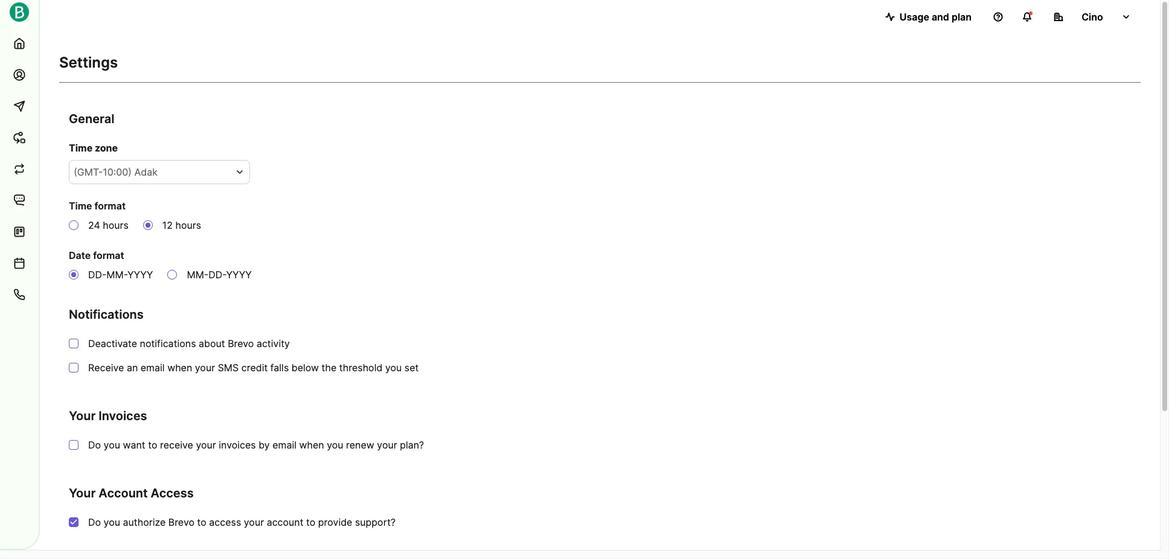 Task type: describe. For each thing, give the bounding box(es) containing it.
below
[[292, 362, 319, 374]]

1 vertical spatial email
[[272, 439, 297, 451]]

settings
[[59, 54, 118, 71]]

notifications
[[69, 307, 144, 322]]

1 horizontal spatial when
[[299, 439, 324, 451]]

0 horizontal spatial to
[[148, 439, 157, 451]]

usage and plan
[[900, 11, 972, 23]]

(gmt-10:00)  adak button
[[69, 160, 250, 184]]

12
[[162, 219, 173, 231]]

notifications
[[140, 338, 196, 350]]

about
[[199, 338, 225, 350]]

usage
[[900, 11, 929, 23]]

10:00)
[[103, 166, 132, 178]]

your left sms
[[195, 362, 215, 374]]

provide
[[318, 516, 352, 528]]

1 dd- from the left
[[88, 269, 107, 281]]

the
[[322, 362, 337, 374]]

time format
[[69, 200, 126, 212]]

account
[[267, 516, 303, 528]]

general
[[69, 112, 114, 126]]

zone
[[95, 142, 118, 154]]

(gmt-
[[74, 166, 103, 178]]

and
[[932, 11, 949, 23]]

mm-dd-yyyy
[[187, 269, 252, 281]]

2 dd- from the left
[[209, 269, 226, 281]]

your for your account access
[[69, 486, 96, 501]]

0 vertical spatial email
[[141, 362, 165, 374]]

adak
[[134, 166, 158, 178]]

sms
[[218, 362, 239, 374]]

receive
[[160, 439, 193, 451]]

cino
[[1082, 11, 1103, 23]]

your account access
[[69, 486, 194, 501]]

2 mm- from the left
[[187, 269, 209, 281]]

renew
[[346, 439, 374, 451]]

dd-mm-yyyy
[[88, 269, 153, 281]]

24 hours
[[88, 219, 129, 231]]

do you want to receive your invoices by email when you renew your plan?
[[88, 439, 424, 451]]

deactivate notifications about brevo activity
[[88, 338, 290, 350]]

your right receive
[[196, 439, 216, 451]]



Task type: vqa. For each thing, say whether or not it's contained in the screenshot.
the leftmost deal
no



Task type: locate. For each thing, give the bounding box(es) containing it.
authorize
[[123, 516, 166, 528]]

1 vertical spatial brevo
[[168, 516, 194, 528]]

do down your invoices on the left of the page
[[88, 439, 101, 451]]

mm-
[[107, 269, 127, 281], [187, 269, 209, 281]]

(gmt-10:00)  adak
[[74, 166, 158, 178]]

falls
[[270, 362, 289, 374]]

yyyy for dd-
[[226, 269, 252, 281]]

access
[[151, 486, 194, 501]]

time zone
[[69, 142, 118, 154]]

when right by
[[299, 439, 324, 451]]

you left want
[[104, 439, 120, 451]]

brevo up sms
[[228, 338, 254, 350]]

0 vertical spatial format
[[95, 200, 126, 212]]

do down account
[[88, 516, 101, 528]]

hours right the 24
[[103, 219, 129, 231]]

1 time from the top
[[69, 142, 93, 154]]

email
[[141, 362, 165, 374], [272, 439, 297, 451]]

you
[[385, 362, 402, 374], [104, 439, 120, 451], [327, 439, 343, 451], [104, 516, 120, 528]]

mm- down 12 hours
[[187, 269, 209, 281]]

0 horizontal spatial when
[[167, 362, 192, 374]]

your left invoices at bottom left
[[69, 409, 96, 423]]

when
[[167, 362, 192, 374], [299, 439, 324, 451]]

0 vertical spatial your
[[69, 409, 96, 423]]

1 horizontal spatial to
[[197, 516, 206, 528]]

time up the 24
[[69, 200, 92, 212]]

hours
[[103, 219, 129, 231], [175, 219, 201, 231]]

2 horizontal spatial to
[[306, 516, 315, 528]]

1 horizontal spatial yyyy
[[226, 269, 252, 281]]

to right want
[[148, 439, 157, 451]]

1 horizontal spatial brevo
[[228, 338, 254, 350]]

plan?
[[400, 439, 424, 451]]

to left provide
[[306, 516, 315, 528]]

date format
[[69, 249, 124, 261]]

None field
[[74, 165, 231, 179]]

receive
[[88, 362, 124, 374]]

do
[[88, 439, 101, 451], [88, 516, 101, 528]]

brevo for notifications
[[228, 338, 254, 350]]

1 horizontal spatial mm-
[[187, 269, 209, 281]]

0 vertical spatial brevo
[[228, 338, 254, 350]]

deactivate
[[88, 338, 137, 350]]

do you authorize brevo to access your account to provide support?
[[88, 516, 396, 528]]

0 horizontal spatial email
[[141, 362, 165, 374]]

when down deactivate notifications about brevo activity
[[167, 362, 192, 374]]

an
[[127, 362, 138, 374]]

to
[[148, 439, 157, 451], [197, 516, 206, 528], [306, 516, 315, 528]]

1 vertical spatial time
[[69, 200, 92, 212]]

threshold
[[339, 362, 382, 374]]

1 hours from the left
[[103, 219, 129, 231]]

format up dd-mm-yyyy in the left of the page
[[93, 249, 124, 261]]

do for account
[[88, 516, 101, 528]]

2 time from the top
[[69, 200, 92, 212]]

none field inside (gmt-10:00)  adak popup button
[[74, 165, 231, 179]]

1 your from the top
[[69, 409, 96, 423]]

your invoices
[[69, 409, 147, 423]]

format for mm-
[[93, 249, 124, 261]]

invoices
[[99, 409, 147, 423]]

your
[[69, 409, 96, 423], [69, 486, 96, 501]]

hours right 12
[[175, 219, 201, 231]]

2 yyyy from the left
[[226, 269, 252, 281]]

0 horizontal spatial brevo
[[168, 516, 194, 528]]

credit
[[241, 362, 268, 374]]

your left plan?
[[377, 439, 397, 451]]

your for your invoices
[[69, 409, 96, 423]]

0 horizontal spatial dd-
[[88, 269, 107, 281]]

0 horizontal spatial mm-
[[107, 269, 127, 281]]

format up 24 hours
[[95, 200, 126, 212]]

you down account
[[104, 516, 120, 528]]

cino button
[[1044, 5, 1141, 29]]

mm- down date format
[[107, 269, 127, 281]]

plan
[[952, 11, 972, 23]]

hours for 24 hours
[[103, 219, 129, 231]]

email right an
[[141, 362, 165, 374]]

format
[[95, 200, 126, 212], [93, 249, 124, 261]]

1 vertical spatial your
[[69, 486, 96, 501]]

0 horizontal spatial yyyy
[[127, 269, 153, 281]]

2 do from the top
[[88, 516, 101, 528]]

date
[[69, 249, 91, 261]]

1 do from the top
[[88, 439, 101, 451]]

1 horizontal spatial email
[[272, 439, 297, 451]]

format for hours
[[95, 200, 126, 212]]

0 horizontal spatial hours
[[103, 219, 129, 231]]

1 horizontal spatial dd-
[[209, 269, 226, 281]]

you left set
[[385, 362, 402, 374]]

1 yyyy from the left
[[127, 269, 153, 281]]

time
[[69, 142, 93, 154], [69, 200, 92, 212]]

dd-
[[88, 269, 107, 281], [209, 269, 226, 281]]

your right access
[[244, 516, 264, 528]]

your
[[195, 362, 215, 374], [196, 439, 216, 451], [377, 439, 397, 451], [244, 516, 264, 528]]

1 horizontal spatial hours
[[175, 219, 201, 231]]

1 mm- from the left
[[107, 269, 127, 281]]

brevo
[[228, 338, 254, 350], [168, 516, 194, 528]]

account
[[99, 486, 148, 501]]

by
[[259, 439, 270, 451]]

0 vertical spatial when
[[167, 362, 192, 374]]

your left account
[[69, 486, 96, 501]]

hours for 12 hours
[[175, 219, 201, 231]]

yyyy
[[127, 269, 153, 281], [226, 269, 252, 281]]

0 vertical spatial time
[[69, 142, 93, 154]]

email right by
[[272, 439, 297, 451]]

2 your from the top
[[69, 486, 96, 501]]

brevo down access
[[168, 516, 194, 528]]

time for time zone
[[69, 142, 93, 154]]

time for time format
[[69, 200, 92, 212]]

1 vertical spatial when
[[299, 439, 324, 451]]

support?
[[355, 516, 396, 528]]

activity
[[257, 338, 290, 350]]

2 hours from the left
[[175, 219, 201, 231]]

access
[[209, 516, 241, 528]]

do for invoices
[[88, 439, 101, 451]]

you left "renew"
[[327, 439, 343, 451]]

yyyy for mm-
[[127, 269, 153, 281]]

24
[[88, 219, 100, 231]]

time up (gmt-
[[69, 142, 93, 154]]

1 vertical spatial do
[[88, 516, 101, 528]]

0 vertical spatial do
[[88, 439, 101, 451]]

invoices
[[219, 439, 256, 451]]

set
[[404, 362, 419, 374]]

to left access
[[197, 516, 206, 528]]

brevo for your account access
[[168, 516, 194, 528]]

12 hours
[[162, 219, 201, 231]]

want
[[123, 439, 145, 451]]

receive an email when your sms credit falls below the threshold you set
[[88, 362, 419, 374]]

1 vertical spatial format
[[93, 249, 124, 261]]

usage and plan button
[[875, 5, 981, 29]]



